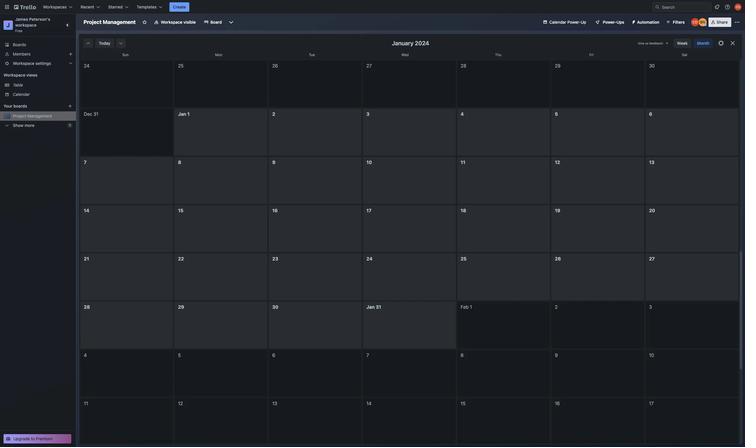 Task type: describe. For each thing, give the bounding box(es) containing it.
calendar power-up
[[550, 20, 587, 25]]

1 horizontal spatial 5
[[555, 111, 558, 117]]

jan 31
[[367, 304, 381, 310]]

up
[[581, 20, 587, 25]]

table link
[[13, 82, 73, 88]]

1 horizontal spatial 14
[[367, 401, 372, 406]]

peterson's
[[29, 17, 50, 22]]

calendar power-up link
[[540, 18, 590, 27]]

sm image
[[118, 40, 124, 46]]

free
[[15, 29, 23, 33]]

thu
[[496, 53, 502, 57]]

1 horizontal spatial 7
[[367, 353, 369, 358]]

james peterson's workspace free
[[15, 17, 51, 33]]

1 vertical spatial 5
[[178, 353, 181, 358]]

1 horizontal spatial 25
[[461, 256, 467, 261]]

this member is an admin of this board. image
[[704, 24, 707, 26]]

19
[[555, 208, 561, 213]]

0 horizontal spatial 4
[[84, 353, 87, 358]]

sm image inside automation button
[[630, 18, 638, 26]]

feedback!
[[650, 42, 664, 45]]

feb 1
[[461, 304, 472, 310]]

23
[[273, 256, 278, 261]]

0 horizontal spatial 12
[[178, 401, 183, 406]]

0 vertical spatial 25
[[178, 63, 184, 68]]

templates
[[137, 4, 157, 9]]

workspace
[[15, 23, 37, 27]]

january 2024
[[392, 40, 430, 47]]

upgrade to premium
[[13, 436, 52, 441]]

calendar link
[[13, 92, 73, 97]]

0 horizontal spatial management
[[27, 113, 52, 118]]

21
[[84, 256, 89, 261]]

0 horizontal spatial 29
[[178, 304, 184, 310]]

0 horizontal spatial 1
[[69, 123, 71, 128]]

1 horizontal spatial 30
[[650, 63, 655, 68]]

project inside the board name "text box"
[[84, 19, 102, 25]]

1 vertical spatial 3
[[650, 304, 653, 310]]

0 horizontal spatial sm image
[[85, 40, 91, 46]]

1 vertical spatial 15
[[461, 401, 466, 406]]

ben nelson (bennelson96) image
[[699, 18, 707, 26]]

boards
[[13, 104, 27, 109]]

more
[[25, 123, 34, 128]]

project management link
[[13, 113, 73, 119]]

1 horizontal spatial 17
[[650, 401, 654, 406]]

22
[[178, 256, 184, 261]]

create
[[173, 4, 186, 9]]

1 vertical spatial 13
[[273, 401, 277, 406]]

0 vertical spatial 7
[[84, 160, 87, 165]]

1 horizontal spatial 4
[[461, 111, 464, 117]]

members link
[[0, 49, 76, 59]]

0 horizontal spatial 16
[[273, 208, 278, 213]]

1 vertical spatial project
[[13, 113, 26, 118]]

workspaces button
[[39, 2, 76, 12]]

add board image
[[68, 104, 73, 109]]

sun
[[122, 53, 129, 57]]

starred
[[108, 4, 123, 9]]

today
[[99, 41, 110, 46]]

today button
[[95, 39, 114, 48]]

feb
[[461, 304, 469, 310]]

0 horizontal spatial 17
[[367, 208, 372, 213]]

0 vertical spatial 12
[[555, 160, 561, 165]]

boards link
[[0, 40, 76, 49]]

1 horizontal spatial 28
[[461, 63, 467, 68]]

31 for dec 31
[[94, 111, 98, 117]]

mon
[[215, 53, 222, 57]]

1 vertical spatial 11
[[84, 401, 88, 406]]

starred button
[[105, 2, 132, 12]]

power-ups
[[603, 20, 625, 25]]

1 horizontal spatial 26
[[555, 256, 561, 261]]

1 horizontal spatial 10
[[650, 353, 655, 358]]

january
[[392, 40, 414, 47]]

31 for jan 31
[[376, 304, 381, 310]]

0 horizontal spatial 26
[[273, 63, 278, 68]]

1 vertical spatial 27
[[650, 256, 655, 261]]

jan for jan 1
[[178, 111, 186, 117]]

jan 1
[[178, 111, 190, 117]]

j link
[[4, 20, 13, 30]]

power-ups button
[[592, 18, 628, 27]]

0 vertical spatial 24
[[84, 63, 90, 68]]

your
[[4, 104, 12, 109]]

show menu image
[[735, 19, 741, 25]]

workspace for workspace visible
[[161, 20, 183, 25]]

workspace settings
[[13, 61, 51, 66]]

j
[[7, 22, 10, 28]]

views
[[26, 73, 37, 78]]

board link
[[201, 18, 226, 27]]

2024
[[415, 40, 430, 47]]

management inside the board name "text box"
[[103, 19, 136, 25]]

share
[[717, 20, 729, 25]]

0 horizontal spatial 6
[[273, 353, 275, 358]]

us
[[646, 42, 649, 45]]

give us feedback!
[[639, 42, 664, 45]]

your boards
[[4, 104, 27, 109]]

sat
[[683, 53, 688, 57]]

share button
[[709, 18, 732, 27]]

members
[[13, 51, 31, 56]]

0 vertical spatial 6
[[650, 111, 653, 117]]

workspaces
[[43, 4, 67, 9]]

filters
[[673, 20, 685, 25]]

back to home image
[[14, 2, 36, 12]]

week button
[[674, 39, 692, 48]]

automation
[[638, 20, 660, 25]]

week
[[678, 41, 688, 46]]

upgrade
[[13, 436, 30, 441]]



Task type: locate. For each thing, give the bounding box(es) containing it.
1 vertical spatial 8
[[461, 353, 464, 358]]

project
[[84, 19, 102, 25], [13, 113, 26, 118]]

1 vertical spatial 7
[[367, 353, 369, 358]]

jan for jan 31
[[367, 304, 375, 310]]

1 vertical spatial 4
[[84, 353, 87, 358]]

0 horizontal spatial 7
[[84, 160, 87, 165]]

show more
[[13, 123, 34, 128]]

13
[[650, 160, 655, 165], [273, 401, 277, 406]]

1 vertical spatial 1
[[69, 123, 71, 128]]

workspace for workspace settings
[[13, 61, 34, 66]]

1 vertical spatial management
[[27, 113, 52, 118]]

james peterson's workspace link
[[15, 17, 51, 27]]

dec 31
[[84, 111, 98, 117]]

1 vertical spatial 2
[[555, 304, 558, 310]]

management down the starred dropdown button
[[103, 19, 136, 25]]

0 horizontal spatial 28
[[84, 304, 90, 310]]

0 vertical spatial 8
[[178, 160, 181, 165]]

0 vertical spatial 13
[[650, 160, 655, 165]]

0 horizontal spatial 3
[[367, 111, 370, 117]]

4
[[461, 111, 464, 117], [84, 353, 87, 358]]

2 vertical spatial 1
[[470, 304, 472, 310]]

give us feedback! link
[[639, 42, 664, 45]]

project management down starred
[[84, 19, 136, 25]]

Search field
[[660, 3, 712, 11]]

30
[[650, 63, 655, 68], [273, 304, 279, 310]]

Board name text field
[[81, 18, 139, 27]]

0 vertical spatial management
[[103, 19, 136, 25]]

0 vertical spatial 17
[[367, 208, 372, 213]]

ups
[[617, 20, 625, 25]]

0 vertical spatial 28
[[461, 63, 467, 68]]

1 vertical spatial 17
[[650, 401, 654, 406]]

1 horizontal spatial 24
[[367, 256, 373, 261]]

1 vertical spatial 30
[[273, 304, 279, 310]]

0 horizontal spatial jan
[[178, 111, 186, 117]]

show
[[13, 123, 23, 128]]

board
[[211, 20, 222, 25]]

0 vertical spatial 11
[[461, 160, 466, 165]]

table
[[13, 82, 23, 87]]

1 vertical spatial 9
[[555, 353, 558, 358]]

1 horizontal spatial 15
[[461, 401, 466, 406]]

to
[[31, 436, 35, 441]]

power- inside calendar power-up link
[[568, 20, 581, 25]]

20
[[650, 208, 656, 213]]

0 horizontal spatial 30
[[273, 304, 279, 310]]

12
[[555, 160, 561, 165], [178, 401, 183, 406]]

workspace navigation collapse icon image
[[64, 21, 72, 29]]

5
[[555, 111, 558, 117], [178, 353, 181, 358]]

1 vertical spatial 28
[[84, 304, 90, 310]]

1 horizontal spatial 2
[[555, 304, 558, 310]]

recent button
[[77, 2, 104, 12]]

1 horizontal spatial management
[[103, 19, 136, 25]]

0 horizontal spatial 27
[[367, 63, 372, 68]]

create button
[[170, 2, 190, 12]]

0 vertical spatial 27
[[367, 63, 372, 68]]

1 vertical spatial 6
[[273, 353, 275, 358]]

0 horizontal spatial 15
[[178, 208, 184, 213]]

management
[[103, 19, 136, 25], [27, 113, 52, 118]]

0 horizontal spatial project management
[[13, 113, 52, 118]]

james
[[15, 17, 28, 22]]

11
[[461, 160, 466, 165], [84, 401, 88, 406]]

filters button
[[665, 18, 687, 27]]

primary element
[[0, 0, 746, 14]]

7
[[84, 160, 87, 165], [367, 353, 369, 358]]

24
[[84, 63, 90, 68], [367, 256, 373, 261]]

1 power- from the left
[[568, 20, 581, 25]]

0 vertical spatial 14
[[84, 208, 89, 213]]

open information menu image
[[725, 4, 731, 10]]

workspace visible
[[161, 20, 196, 25]]

0 notifications image
[[714, 4, 721, 11]]

1 horizontal spatial calendar
[[550, 20, 567, 25]]

14
[[84, 208, 89, 213], [367, 401, 372, 406]]

workspace for workspace views
[[4, 73, 25, 78]]

christina overa (christinaovera) image
[[735, 4, 742, 11]]

star or unstar board image
[[142, 20, 147, 25]]

1 vertical spatial 24
[[367, 256, 373, 261]]

premium
[[36, 436, 52, 441]]

workspace settings button
[[0, 59, 76, 68]]

1 vertical spatial 31
[[376, 304, 381, 310]]

0 horizontal spatial calendar
[[13, 92, 30, 97]]

workspace down members
[[13, 61, 34, 66]]

calendar left up
[[550, 20, 567, 25]]

16
[[273, 208, 278, 213], [555, 401, 560, 406]]

power-
[[568, 20, 581, 25], [603, 20, 617, 25]]

0 vertical spatial sm image
[[630, 18, 638, 26]]

0 vertical spatial 29
[[555, 63, 561, 68]]

1 horizontal spatial 27
[[650, 256, 655, 261]]

1 vertical spatial sm image
[[85, 40, 91, 46]]

0 horizontal spatial 5
[[178, 353, 181, 358]]

upgrade to premium link
[[4, 434, 71, 444]]

1 horizontal spatial jan
[[367, 304, 375, 310]]

recent
[[81, 4, 94, 9]]

0 horizontal spatial 13
[[273, 401, 277, 406]]

settings
[[35, 61, 51, 66]]

0 vertical spatial project
[[84, 19, 102, 25]]

1 horizontal spatial 1
[[188, 111, 190, 117]]

1 vertical spatial 14
[[367, 401, 372, 406]]

workspace down create button
[[161, 20, 183, 25]]

project management up 'more'
[[13, 113, 52, 118]]

1 horizontal spatial 3
[[650, 304, 653, 310]]

project down recent popup button
[[84, 19, 102, 25]]

1 horizontal spatial 8
[[461, 353, 464, 358]]

give
[[639, 42, 645, 45]]

1 for feb 1
[[470, 304, 472, 310]]

9
[[273, 160, 276, 165], [555, 353, 558, 358]]

1 vertical spatial calendar
[[13, 92, 30, 97]]

18
[[461, 208, 467, 213]]

0 horizontal spatial 8
[[178, 160, 181, 165]]

0 horizontal spatial 2
[[273, 111, 275, 117]]

0 horizontal spatial 25
[[178, 63, 184, 68]]

0 vertical spatial 16
[[273, 208, 278, 213]]

customize views image
[[229, 19, 234, 25]]

2 power- from the left
[[603, 20, 617, 25]]

1 horizontal spatial 16
[[555, 401, 560, 406]]

1 horizontal spatial power-
[[603, 20, 617, 25]]

0 vertical spatial 1
[[188, 111, 190, 117]]

management down your boards with 2 items element
[[27, 113, 52, 118]]

31
[[94, 111, 98, 117], [376, 304, 381, 310]]

project management inside the board name "text box"
[[84, 19, 136, 25]]

dec
[[84, 111, 92, 117]]

workspace up table
[[4, 73, 25, 78]]

templates button
[[133, 2, 166, 12]]

0 horizontal spatial power-
[[568, 20, 581, 25]]

1 horizontal spatial 31
[[376, 304, 381, 310]]

sm image
[[630, 18, 638, 26], [85, 40, 91, 46]]

6
[[650, 111, 653, 117], [273, 353, 275, 358]]

1 vertical spatial 16
[[555, 401, 560, 406]]

26
[[273, 63, 278, 68], [555, 256, 561, 261]]

search image
[[656, 5, 660, 9]]

workspace inside button
[[161, 20, 183, 25]]

visible
[[184, 20, 196, 25]]

0 horizontal spatial 31
[[94, 111, 98, 117]]

8
[[178, 160, 181, 165], [461, 353, 464, 358]]

29
[[555, 63, 561, 68], [178, 304, 184, 310]]

0 vertical spatial 10
[[367, 160, 372, 165]]

1 for jan 1
[[188, 111, 190, 117]]

0 horizontal spatial 24
[[84, 63, 90, 68]]

sm image right ups
[[630, 18, 638, 26]]

1 horizontal spatial 12
[[555, 160, 561, 165]]

fri
[[590, 53, 594, 57]]

wed
[[402, 53, 409, 57]]

calendar for calendar
[[13, 92, 30, 97]]

1 horizontal spatial sm image
[[630, 18, 638, 26]]

1 vertical spatial 29
[[178, 304, 184, 310]]

0 vertical spatial 30
[[650, 63, 655, 68]]

27
[[367, 63, 372, 68], [650, 256, 655, 261]]

tue
[[309, 53, 315, 57]]

2 horizontal spatial 1
[[470, 304, 472, 310]]

christina overa (christinaovera) image
[[692, 18, 700, 26]]

1 horizontal spatial project management
[[84, 19, 136, 25]]

1 horizontal spatial 11
[[461, 160, 466, 165]]

0 horizontal spatial 9
[[273, 160, 276, 165]]

calendar down table
[[13, 92, 30, 97]]

your boards with 2 items element
[[4, 103, 59, 110]]

project up show
[[13, 113, 26, 118]]

1 horizontal spatial 9
[[555, 353, 558, 358]]

workspace inside popup button
[[13, 61, 34, 66]]

1 horizontal spatial 13
[[650, 160, 655, 165]]

0 vertical spatial 3
[[367, 111, 370, 117]]

1 vertical spatial jan
[[367, 304, 375, 310]]

boards
[[13, 42, 26, 47]]

jan
[[178, 111, 186, 117], [367, 304, 375, 310]]

power- inside "power-ups" button
[[603, 20, 617, 25]]

1 vertical spatial 10
[[650, 353, 655, 358]]

0 vertical spatial 26
[[273, 63, 278, 68]]

0 horizontal spatial 14
[[84, 208, 89, 213]]

workspace visible button
[[150, 18, 199, 27]]

workspace views
[[4, 73, 37, 78]]

17
[[367, 208, 372, 213], [650, 401, 654, 406]]

calendar for calendar power-up
[[550, 20, 567, 25]]

automation button
[[630, 18, 664, 27]]

0 horizontal spatial 10
[[367, 160, 372, 165]]

1
[[188, 111, 190, 117], [69, 123, 71, 128], [470, 304, 472, 310]]

sm image left today button
[[85, 40, 91, 46]]

0 vertical spatial 2
[[273, 111, 275, 117]]

0 horizontal spatial project
[[13, 113, 26, 118]]

1 vertical spatial 12
[[178, 401, 183, 406]]

1 vertical spatial 26
[[555, 256, 561, 261]]

calendar
[[550, 20, 567, 25], [13, 92, 30, 97]]



Task type: vqa. For each thing, say whether or not it's contained in the screenshot.
topmost The Map
no



